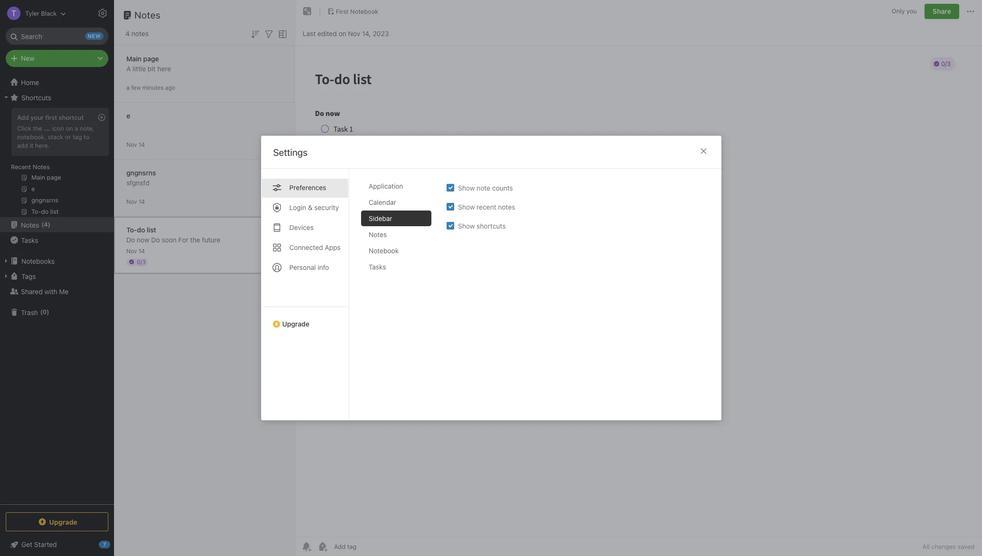 Task type: describe. For each thing, give the bounding box(es) containing it.
sidebar
[[369, 214, 392, 223]]

show note counts
[[458, 184, 513, 192]]

all changes saved
[[923, 543, 975, 551]]

Show recent notes checkbox
[[447, 203, 454, 211]]

notebook,
[[17, 133, 46, 141]]

click
[[17, 125, 31, 132]]

&
[[308, 204, 313, 212]]

saved
[[958, 543, 975, 551]]

with
[[44, 287, 57, 296]]

( for notes
[[41, 221, 44, 228]]

home
[[21, 78, 39, 86]]

3 14 from the top
[[139, 248, 145, 255]]

notebook tab
[[361, 243, 432, 259]]

login
[[289, 204, 306, 212]]

add your first shortcut
[[17, 114, 84, 121]]

shared
[[21, 287, 43, 296]]

2 do from the left
[[151, 236, 160, 244]]

icon
[[52, 125, 64, 132]]

tags
[[21, 272, 36, 280]]

( for trash
[[40, 308, 43, 316]]

notes ( 4 )
[[21, 221, 50, 229]]

counts
[[492, 184, 513, 192]]

14 for gngnsrns
[[139, 198, 145, 205]]

nov 14 for e
[[126, 141, 145, 148]]

tab list for show note counts
[[361, 178, 439, 420]]

0/3
[[137, 258, 146, 266]]

list
[[147, 226, 156, 234]]

sfgnsfd
[[126, 179, 150, 187]]

first notebook
[[336, 7, 379, 15]]

Show note counts checkbox
[[447, 184, 454, 192]]

settings image
[[97, 8, 108, 19]]

3 nov 14 from the top
[[126, 248, 145, 255]]

tag
[[73, 133, 82, 141]]

2023
[[373, 29, 389, 37]]

security
[[314, 204, 339, 212]]

1 horizontal spatial notes
[[498, 203, 515, 211]]

last
[[303, 29, 316, 37]]

little
[[133, 64, 146, 73]]

0
[[43, 308, 47, 316]]

trash ( 0 )
[[21, 308, 49, 316]]

expand notebooks image
[[2, 257, 10, 265]]

...
[[44, 125, 50, 132]]

settings
[[273, 147, 308, 158]]

notes inside tab
[[369, 231, 387, 239]]

shared with me link
[[0, 284, 114, 299]]

nov 14 for gngnsrns
[[126, 198, 145, 205]]

to-do list do now do soon for the future
[[126, 226, 221, 244]]

shortcuts
[[21, 93, 51, 102]]

note
[[477, 184, 491, 192]]

first notebook button
[[324, 5, 382, 18]]

0 vertical spatial the
[[33, 125, 42, 132]]

future
[[202, 236, 221, 244]]

preferences
[[289, 184, 326, 192]]

e
[[126, 112, 130, 120]]

note,
[[80, 125, 94, 132]]

tags button
[[0, 269, 114, 284]]

apps
[[325, 243, 341, 252]]

devices
[[289, 223, 314, 232]]

for
[[179, 236, 189, 244]]

the inside to-do list do now do soon for the future
[[190, 236, 200, 244]]

add
[[17, 114, 29, 121]]

trash
[[21, 308, 38, 316]]

show shortcuts
[[458, 222, 506, 230]]

add a reminder image
[[301, 541, 312, 553]]

note window element
[[295, 0, 983, 556]]

nov inside note window element
[[348, 29, 361, 37]]

first
[[336, 7, 349, 15]]

shortcuts
[[477, 222, 506, 230]]

minutes
[[142, 84, 164, 91]]

to-
[[126, 226, 137, 234]]

ago
[[165, 84, 175, 91]]

here.
[[35, 142, 50, 149]]

a few minutes ago
[[126, 84, 175, 91]]

or
[[65, 133, 71, 141]]

home link
[[0, 75, 114, 90]]

on inside icon on a note, notebook, stack or tag to add it here.
[[66, 125, 73, 132]]

1 horizontal spatial upgrade
[[282, 320, 309, 328]]

notebook inside "first notebook" button
[[351, 7, 379, 15]]

on inside note window element
[[339, 29, 347, 37]]

here
[[157, 64, 171, 73]]

0 vertical spatial upgrade button
[[261, 307, 349, 332]]

Search text field
[[12, 28, 102, 45]]

shortcut
[[59, 114, 84, 121]]

14 for e
[[139, 141, 145, 148]]



Task type: vqa. For each thing, say whether or not it's contained in the screenshot.
7 minutes ago
no



Task type: locate. For each thing, give the bounding box(es) containing it.
info
[[318, 263, 329, 272]]

notes up 4 notes
[[135, 10, 161, 20]]

a up the tag
[[75, 125, 78, 132]]

0 vertical spatial show
[[458, 184, 475, 192]]

notes tab
[[361, 227, 432, 243]]

sidebar tab
[[361, 211, 432, 226]]

close image
[[698, 146, 710, 157]]

4 up tasks button
[[44, 221, 48, 228]]

0 horizontal spatial 4
[[44, 221, 48, 228]]

notebook up tasks tab
[[369, 247, 399, 255]]

icon on a note, notebook, stack or tag to add it here.
[[17, 125, 94, 149]]

14 up the 0/3
[[139, 248, 145, 255]]

) for notes
[[48, 221, 50, 228]]

main page a little bit here
[[126, 54, 171, 73]]

2 14 from the top
[[139, 198, 145, 205]]

2 show from the top
[[458, 203, 475, 211]]

notebook
[[351, 7, 379, 15], [369, 247, 399, 255]]

1 horizontal spatial 4
[[126, 29, 130, 38]]

1 horizontal spatial upgrade button
[[261, 307, 349, 332]]

me
[[59, 287, 69, 296]]

1 vertical spatial notes
[[498, 203, 515, 211]]

show right show note counts checkbox
[[458, 184, 475, 192]]

expand tags image
[[2, 272, 10, 280]]

show for show note counts
[[458, 184, 475, 192]]

personal info
[[289, 263, 329, 272]]

on up "or"
[[66, 125, 73, 132]]

nov 14 up the 0/3
[[126, 248, 145, 255]]

the right for
[[190, 236, 200, 244]]

1 show from the top
[[458, 184, 475, 192]]

1 horizontal spatial tab list
[[361, 178, 439, 420]]

( up tasks button
[[41, 221, 44, 228]]

tasks tab
[[361, 259, 432, 275]]

nov
[[348, 29, 361, 37], [126, 141, 137, 148], [126, 198, 137, 205], [126, 248, 137, 255]]

1 vertical spatial notebook
[[369, 247, 399, 255]]

notebooks
[[21, 257, 55, 265]]

show recent notes
[[458, 203, 515, 211]]

0 vertical spatial (
[[41, 221, 44, 228]]

(
[[41, 221, 44, 228], [40, 308, 43, 316]]

4 notes
[[126, 29, 149, 38]]

nov down sfgnsfd
[[126, 198, 137, 205]]

add
[[17, 142, 28, 149]]

connected
[[289, 243, 323, 252]]

note list element
[[114, 0, 295, 556]]

) for trash
[[47, 308, 49, 316]]

show
[[458, 184, 475, 192], [458, 203, 475, 211], [458, 222, 475, 230]]

recent
[[11, 163, 31, 171]]

tasks inside tab
[[369, 263, 386, 271]]

it
[[30, 142, 33, 149]]

show right show shortcuts option
[[458, 222, 475, 230]]

0 horizontal spatial the
[[33, 125, 42, 132]]

1 vertical spatial 4
[[44, 221, 48, 228]]

) inside notes ( 4 )
[[48, 221, 50, 228]]

1 horizontal spatial a
[[126, 84, 130, 91]]

upgrade
[[282, 320, 309, 328], [49, 518, 77, 526]]

1 vertical spatial upgrade
[[49, 518, 77, 526]]

1 horizontal spatial the
[[190, 236, 200, 244]]

now
[[137, 236, 150, 244]]

recent
[[477, 203, 496, 211]]

1 horizontal spatial tasks
[[369, 263, 386, 271]]

new button
[[6, 50, 108, 67]]

0 vertical spatial upgrade
[[282, 320, 309, 328]]

1 vertical spatial 14
[[139, 198, 145, 205]]

on right edited
[[339, 29, 347, 37]]

14,
[[362, 29, 371, 37]]

4 inside note list element
[[126, 29, 130, 38]]

tab list
[[261, 169, 349, 420], [361, 178, 439, 420]]

2 vertical spatial 14
[[139, 248, 145, 255]]

1 vertical spatial the
[[190, 236, 200, 244]]

1 do from the left
[[126, 236, 135, 244]]

0 horizontal spatial upgrade button
[[6, 513, 108, 532]]

14
[[139, 141, 145, 148], [139, 198, 145, 205], [139, 248, 145, 255]]

1 horizontal spatial on
[[339, 29, 347, 37]]

notebooks link
[[0, 253, 114, 269]]

1 vertical spatial show
[[458, 203, 475, 211]]

group inside tree
[[0, 105, 114, 221]]

Note Editor text field
[[295, 46, 983, 537]]

a inside note list element
[[126, 84, 130, 91]]

tree containing home
[[0, 75, 114, 504]]

0 horizontal spatial tasks
[[21, 236, 38, 244]]

1 nov 14 from the top
[[126, 141, 145, 148]]

personal
[[289, 263, 316, 272]]

all
[[923, 543, 931, 551]]

stack
[[48, 133, 63, 141]]

upgrade button
[[261, 307, 349, 332], [6, 513, 108, 532]]

calendar tab
[[361, 194, 432, 210]]

tasks inside button
[[21, 236, 38, 244]]

the
[[33, 125, 42, 132], [190, 236, 200, 244]]

) inside trash ( 0 )
[[47, 308, 49, 316]]

a
[[126, 64, 131, 73]]

0 horizontal spatial do
[[126, 236, 135, 244]]

1 vertical spatial )
[[47, 308, 49, 316]]

notes
[[135, 10, 161, 20], [33, 163, 50, 171], [21, 221, 39, 229], [369, 231, 387, 239]]

nov 14 down sfgnsfd
[[126, 198, 145, 205]]

last edited on nov 14, 2023
[[303, 29, 389, 37]]

show right show recent notes checkbox
[[458, 203, 475, 211]]

tasks down notebook tab
[[369, 263, 386, 271]]

group containing add your first shortcut
[[0, 105, 114, 221]]

14 down sfgnsfd
[[139, 198, 145, 205]]

do down list
[[151, 236, 160, 244]]

application tab
[[361, 178, 432, 194]]

show for show shortcuts
[[458, 222, 475, 230]]

2 nov 14 from the top
[[126, 198, 145, 205]]

0 vertical spatial nov 14
[[126, 141, 145, 148]]

group
[[0, 105, 114, 221]]

notes up tasks button
[[21, 221, 39, 229]]

new
[[21, 54, 35, 62]]

0 horizontal spatial tab list
[[261, 169, 349, 420]]

0 vertical spatial notes
[[132, 29, 149, 38]]

edited
[[318, 29, 337, 37]]

0 vertical spatial 4
[[126, 29, 130, 38]]

main
[[126, 54, 142, 63]]

)
[[48, 221, 50, 228], [47, 308, 49, 316]]

tasks
[[21, 236, 38, 244], [369, 263, 386, 271]]

connected apps
[[289, 243, 341, 252]]

( inside trash ( 0 )
[[40, 308, 43, 316]]

bit
[[148, 64, 156, 73]]

gngnsrns
[[126, 169, 156, 177]]

1 vertical spatial upgrade button
[[6, 513, 108, 532]]

0 vertical spatial notebook
[[351, 7, 379, 15]]

1 vertical spatial on
[[66, 125, 73, 132]]

a left few
[[126, 84, 130, 91]]

application
[[369, 182, 403, 190]]

a inside icon on a note, notebook, stack or tag to add it here.
[[75, 125, 78, 132]]

nov up the 0/3
[[126, 248, 137, 255]]

notes down sidebar
[[369, 231, 387, 239]]

( right trash
[[40, 308, 43, 316]]

to
[[84, 133, 89, 141]]

notebook inside notebook tab
[[369, 247, 399, 255]]

None search field
[[12, 28, 102, 45]]

0 horizontal spatial on
[[66, 125, 73, 132]]

notes inside notes ( 4 )
[[21, 221, 39, 229]]

notes right recent
[[33, 163, 50, 171]]

tab list containing application
[[361, 178, 439, 420]]

you
[[907, 7, 918, 15]]

click the ...
[[17, 125, 50, 132]]

share button
[[925, 4, 960, 19]]

calendar
[[369, 198, 396, 206]]

( inside notes ( 4 )
[[41, 221, 44, 228]]

1 vertical spatial tasks
[[369, 263, 386, 271]]

gngnsrns sfgnsfd
[[126, 169, 156, 187]]

0 vertical spatial on
[[339, 29, 347, 37]]

nov 14 up gngnsrns
[[126, 141, 145, 148]]

login & security
[[289, 204, 339, 212]]

0 horizontal spatial upgrade
[[49, 518, 77, 526]]

few
[[131, 84, 141, 91]]

0 vertical spatial )
[[48, 221, 50, 228]]

the left ...
[[33, 125, 42, 132]]

expand note image
[[302, 6, 313, 17]]

notebook right first
[[351, 7, 379, 15]]

1 vertical spatial a
[[75, 125, 78, 132]]

notes down counts
[[498, 203, 515, 211]]

do down the to-
[[126, 236, 135, 244]]

add tag image
[[317, 541, 329, 553]]

notes inside note list element
[[135, 10, 161, 20]]

nov left 14,
[[348, 29, 361, 37]]

1 vertical spatial nov 14
[[126, 198, 145, 205]]

0 vertical spatial 14
[[139, 141, 145, 148]]

nov down e
[[126, 141, 137, 148]]

notes up main
[[132, 29, 149, 38]]

first
[[45, 114, 57, 121]]

tasks button
[[0, 233, 114, 248]]

0 vertical spatial a
[[126, 84, 130, 91]]

Show shortcuts checkbox
[[447, 222, 454, 230]]

page
[[143, 54, 159, 63]]

only
[[892, 7, 906, 15]]

do
[[137, 226, 145, 234]]

) up tasks button
[[48, 221, 50, 228]]

tab list containing preferences
[[261, 169, 349, 420]]

1 14 from the top
[[139, 141, 145, 148]]

0 horizontal spatial notes
[[132, 29, 149, 38]]

4 inside notes ( 4 )
[[44, 221, 48, 228]]

4 up main
[[126, 29, 130, 38]]

your
[[31, 114, 44, 121]]

0 vertical spatial tasks
[[21, 236, 38, 244]]

a
[[126, 84, 130, 91], [75, 125, 78, 132]]

2 vertical spatial show
[[458, 222, 475, 230]]

1 vertical spatial (
[[40, 308, 43, 316]]

0 horizontal spatial a
[[75, 125, 78, 132]]

only you
[[892, 7, 918, 15]]

tasks down notes ( 4 )
[[21, 236, 38, 244]]

notes inside note list element
[[132, 29, 149, 38]]

2 vertical spatial nov 14
[[126, 248, 145, 255]]

soon
[[162, 236, 177, 244]]

shared with me
[[21, 287, 69, 296]]

tab list for calendar
[[261, 169, 349, 420]]

1 horizontal spatial do
[[151, 236, 160, 244]]

do
[[126, 236, 135, 244], [151, 236, 160, 244]]

) right trash
[[47, 308, 49, 316]]

14 up gngnsrns
[[139, 141, 145, 148]]

3 show from the top
[[458, 222, 475, 230]]

share
[[933, 7, 952, 15]]

show for show recent notes
[[458, 203, 475, 211]]

recent notes
[[11, 163, 50, 171]]

tree
[[0, 75, 114, 504]]



